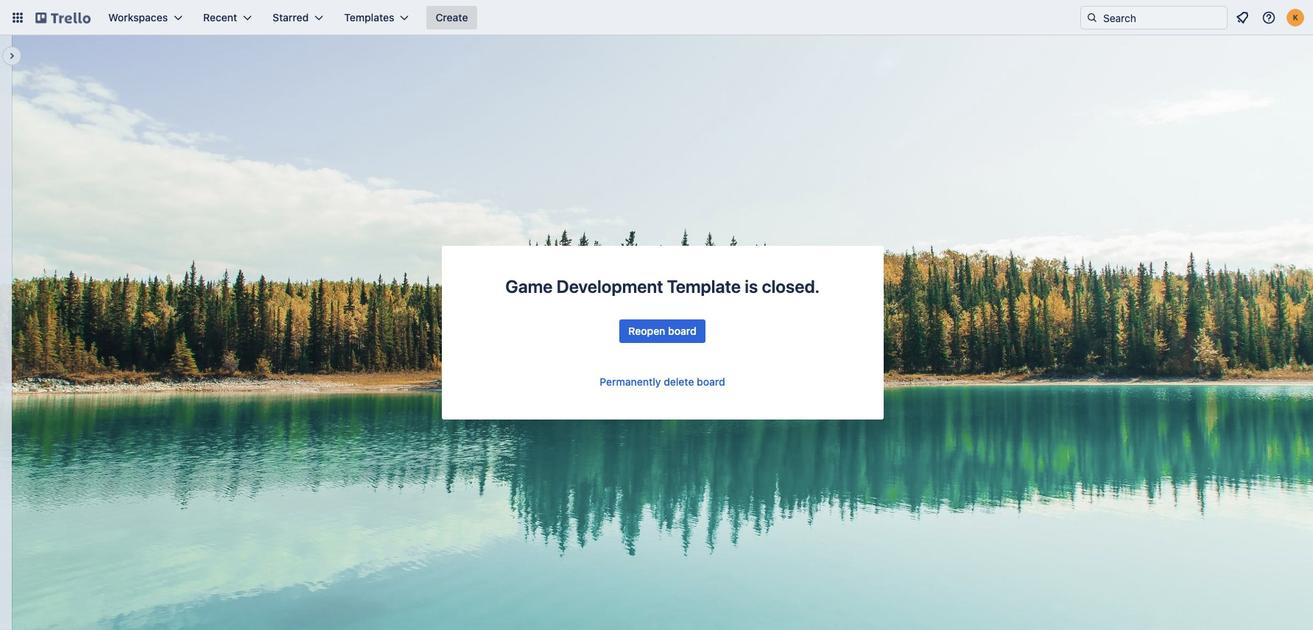 Task type: describe. For each thing, give the bounding box(es) containing it.
primary element
[[0, 0, 1314, 35]]

workspaces button
[[99, 6, 192, 29]]

game
[[506, 277, 553, 297]]

reopen
[[629, 325, 666, 338]]

permanently delete board button
[[600, 375, 726, 390]]

0 notifications image
[[1234, 9, 1252, 27]]

reopen board
[[629, 325, 697, 338]]

1 vertical spatial board
[[697, 376, 726, 388]]

reopen board button
[[620, 320, 706, 343]]

templates
[[344, 11, 395, 24]]

starred
[[273, 11, 309, 24]]

closed.
[[762, 277, 820, 297]]

delete
[[664, 376, 695, 388]]

permanently
[[600, 376, 661, 388]]

recent button
[[194, 6, 261, 29]]



Task type: vqa. For each thing, say whether or not it's contained in the screenshot.
Christina Overa (christinaovera) icon
no



Task type: locate. For each thing, give the bounding box(es) containing it.
templates button
[[336, 6, 418, 29]]

template
[[668, 277, 741, 297]]

game development template is closed.
[[506, 277, 820, 297]]

development
[[557, 277, 664, 297]]

board right reopen at bottom
[[668, 325, 697, 338]]

kendallparks02 (kendallparks02) image
[[1287, 9, 1305, 27]]

recent
[[203, 11, 237, 24]]

board right "delete"
[[697, 376, 726, 388]]

0 vertical spatial board
[[668, 325, 697, 338]]

workspaces
[[108, 11, 168, 24]]

permanently delete board
[[600, 376, 726, 388]]

Search field
[[1099, 7, 1228, 29]]

create
[[436, 11, 468, 24]]

open information menu image
[[1262, 10, 1277, 25]]

search image
[[1087, 12, 1099, 24]]

0 horizontal spatial board
[[668, 325, 697, 338]]

1 horizontal spatial board
[[697, 376, 726, 388]]

starred button
[[264, 6, 333, 29]]

back to home image
[[35, 6, 91, 29]]

create button
[[427, 6, 477, 29]]

board
[[668, 325, 697, 338], [697, 376, 726, 388]]

is
[[745, 277, 758, 297]]



